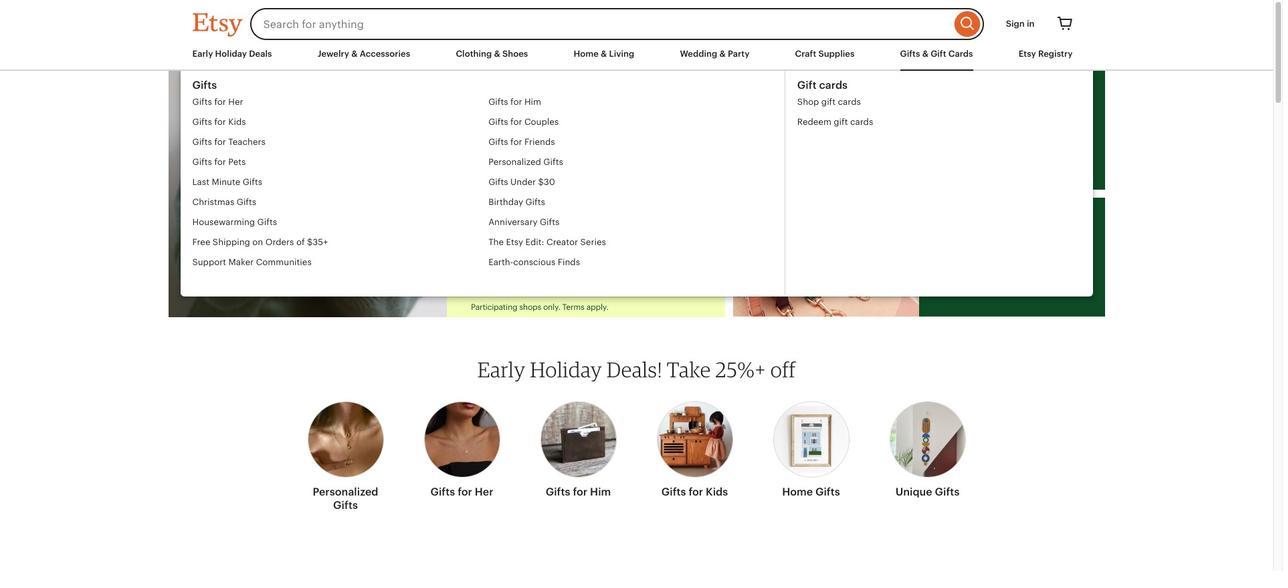 Task type: vqa. For each thing, say whether or not it's contained in the screenshot.
"and" in the ♥ Names define many faces in our lives, and our personalized necklaces make it easy for us to keep the most special names close to our hearts.
no



Task type: locate. For each thing, give the bounding box(es) containing it.
cards
[[948, 49, 973, 59]]

0 vertical spatial gifts for kids
[[192, 117, 246, 127]]

0 vertical spatial holiday
[[215, 49, 247, 59]]

0 vertical spatial gifts for her link
[[192, 92, 488, 112]]

1 horizontal spatial home
[[782, 486, 813, 499]]

1 vertical spatial personalized
[[313, 486, 378, 499]]

pets
[[228, 157, 246, 167]]

gifts for couples
[[488, 117, 559, 127]]

1 horizontal spatial gift
[[931, 49, 946, 59]]

home
[[574, 49, 599, 59], [782, 486, 813, 499]]

1 horizontal spatial personalized
[[488, 157, 541, 167]]

supplies
[[818, 49, 855, 59]]

& left cards
[[922, 49, 929, 59]]

1 vertical spatial gift
[[834, 117, 848, 127]]

gift inside shop gift cards link
[[821, 97, 836, 107]]

1 vertical spatial gifts for kids
[[661, 486, 728, 499]]

0 horizontal spatial personalized
[[313, 486, 378, 499]]

0 vertical spatial early
[[192, 49, 213, 59]]

gift
[[931, 49, 946, 59], [797, 79, 817, 92]]

redeem
[[797, 117, 831, 127]]

gift down gift cards link
[[821, 97, 836, 107]]

earth-conscious finds
[[488, 258, 580, 268]]

cards down gift cards link
[[838, 97, 861, 107]]

gifts for friends link
[[488, 132, 785, 153]]

gifts
[[900, 49, 920, 59], [192, 79, 217, 92], [192, 97, 212, 107], [488, 97, 508, 107], [192, 117, 212, 127], [488, 117, 508, 127], [192, 137, 212, 147], [488, 137, 508, 147], [192, 157, 212, 167], [543, 157, 563, 167], [243, 177, 262, 187], [488, 177, 508, 187], [237, 197, 256, 207], [525, 197, 545, 207], [257, 217, 277, 227], [540, 217, 560, 227], [430, 486, 455, 499], [546, 486, 570, 499], [661, 486, 686, 499], [815, 486, 840, 499], [935, 486, 960, 499], [333, 500, 358, 512]]

anniversary gifts
[[488, 217, 560, 227]]

1 vertical spatial holiday
[[525, 120, 601, 144]]

gift cards link
[[797, 79, 873, 92]]

of
[[296, 237, 305, 248]]

terms apply.
[[562, 303, 608, 312]]

& left party
[[719, 49, 726, 59]]

cards
[[819, 79, 848, 92], [838, 97, 861, 107], [850, 117, 873, 127]]

living
[[609, 49, 634, 59]]

clothing & shoes menu item
[[456, 49, 528, 59]]

1 vertical spatial gift
[[797, 79, 817, 92]]

& right jewelry
[[351, 49, 358, 59]]

1 & from the left
[[351, 49, 358, 59]]

gifts for kids
[[192, 117, 246, 127], [661, 486, 728, 499]]

holiday for deals
[[215, 49, 247, 59]]

holiday
[[215, 49, 247, 59], [525, 120, 601, 144], [530, 357, 602, 383]]

0 horizontal spatial kids
[[228, 117, 246, 127]]

etsy left registry
[[1019, 49, 1036, 59]]

craft supplies link
[[795, 48, 855, 60]]

0 horizontal spatial personalized gifts
[[313, 486, 378, 512]]

holiday for deals are here!
[[525, 120, 601, 144]]

anniversary
[[488, 217, 538, 227]]

0 horizontal spatial gifts for kids link
[[192, 112, 488, 132]]

0 vertical spatial etsy
[[1019, 49, 1036, 59]]

etsy inside 'menu bar'
[[1019, 49, 1036, 59]]

participating shops only. terms apply.
[[471, 303, 608, 312]]

0 horizontal spatial gifts for kids
[[192, 117, 246, 127]]

etsy right the
[[506, 237, 523, 248]]

0 horizontal spatial home
[[574, 49, 599, 59]]

gift down shop gift cards link
[[834, 117, 848, 127]]

0 vertical spatial gift
[[931, 49, 946, 59]]

birthday gifts link
[[488, 193, 785, 213]]

jewelry & accessories link
[[318, 48, 410, 60]]

0 vertical spatial personalized
[[488, 157, 541, 167]]

gifts for him
[[488, 97, 541, 107], [546, 486, 611, 499]]

early
[[192, 49, 213, 59], [471, 120, 520, 144], [477, 357, 525, 383]]

gifts inside 'menu bar'
[[900, 49, 920, 59]]

shipping
[[213, 237, 250, 248]]

etsy registry
[[1019, 49, 1073, 59]]

the etsy edit: creator series link
[[488, 233, 785, 253]]

craft
[[795, 49, 816, 59]]

home for home gifts
[[782, 486, 813, 499]]

0 horizontal spatial her
[[228, 97, 243, 107]]

0 vertical spatial gift
[[821, 97, 836, 107]]

early holiday deals
[[192, 49, 272, 59]]

1 horizontal spatial her
[[475, 486, 493, 499]]

last minute gifts link
[[192, 173, 488, 193]]

holiday left deals
[[215, 49, 247, 59]]

0 horizontal spatial gifts for her
[[192, 97, 243, 107]]

maker
[[228, 258, 254, 268]]

1 vertical spatial gifts for him
[[546, 486, 611, 499]]

menu bar
[[192, 48, 1081, 71]]

1 vertical spatial early
[[471, 120, 520, 144]]

wedding
[[680, 49, 717, 59]]

0 horizontal spatial etsy
[[506, 237, 523, 248]]

a festive scene featuring a candle shown with a holiday message and colorfully illustrated trees on its label. image
[[733, 71, 919, 190]]

2 & from the left
[[494, 49, 500, 59]]

1 horizontal spatial personalized gifts link
[[488, 153, 785, 173]]

gifts for her link
[[192, 92, 488, 112], [424, 394, 500, 505]]

cards down shop gift cards link
[[850, 117, 873, 127]]

housewarming gifts
[[192, 217, 277, 227]]

early inside 'early holiday deals are here!'
[[471, 120, 520, 144]]

0 vertical spatial gifts for her
[[192, 97, 243, 107]]

gift inside 'menu bar'
[[931, 49, 946, 59]]

gifts & gift cards menu item
[[900, 49, 973, 59]]

2 vertical spatial holiday
[[530, 357, 602, 383]]

cards up shop gift cards link
[[819, 79, 848, 92]]

1 horizontal spatial gifts for her
[[430, 486, 493, 499]]

last minute gifts
[[192, 177, 262, 187]]

take
[[667, 357, 711, 383]]

1 vertical spatial gifts for kids link
[[657, 394, 733, 505]]

holiday inside 'menu bar'
[[215, 49, 247, 59]]

home inside 'menu bar'
[[574, 49, 599, 59]]

gift inside redeem gift cards link
[[834, 117, 848, 127]]

early left the friends
[[471, 120, 520, 144]]

home for home & living
[[574, 49, 599, 59]]

craft supplies
[[795, 49, 855, 59]]

2 vertical spatial early
[[477, 357, 525, 383]]

gifts & gift cards link
[[900, 48, 973, 60]]

holiday down only.
[[530, 357, 602, 383]]

0 horizontal spatial personalized gifts link
[[307, 394, 384, 518]]

personalized gifts link
[[488, 153, 785, 173], [307, 394, 384, 518]]

holiday inside 'early holiday deals are here!'
[[525, 120, 601, 144]]

cards for shop
[[838, 97, 861, 107]]

gifts for teachers link
[[192, 132, 488, 153]]

4 & from the left
[[719, 49, 726, 59]]

early left deals
[[192, 49, 213, 59]]

None search field
[[250, 8, 984, 40]]

gifts for her
[[192, 97, 243, 107], [430, 486, 493, 499]]

early for early holiday deals! take 25%+ off
[[477, 357, 525, 383]]

& left the living
[[601, 49, 607, 59]]

2 vertical spatial cards
[[850, 117, 873, 127]]

free shipping on orders of $35+ link
[[192, 233, 488, 253]]

etsy
[[1019, 49, 1036, 59], [506, 237, 523, 248]]

gift left cards
[[931, 49, 946, 59]]

0 vertical spatial gifts for him
[[488, 97, 541, 107]]

her
[[228, 97, 243, 107], [475, 486, 493, 499]]

home & living menu item
[[574, 49, 634, 59]]

sign
[[1006, 19, 1025, 29]]

wedding & party
[[680, 49, 750, 59]]

holiday up deals are here!
[[525, 120, 601, 144]]

anniversary gifts link
[[488, 213, 785, 233]]

& left the shoes
[[494, 49, 500, 59]]

0 vertical spatial personalized gifts link
[[488, 153, 785, 173]]

1 vertical spatial etsy
[[506, 237, 523, 248]]

early down participating
[[477, 357, 525, 383]]

under
[[510, 177, 536, 187]]

clothing & shoes
[[456, 49, 528, 59]]

gift cards
[[797, 79, 848, 92]]

personalized
[[488, 157, 541, 167], [313, 486, 378, 499]]

gifts inside "link"
[[540, 217, 560, 227]]

1 vertical spatial home
[[782, 486, 813, 499]]

1 vertical spatial cards
[[838, 97, 861, 107]]

etsy registry link
[[1019, 48, 1073, 60]]

1 horizontal spatial personalized gifts
[[488, 157, 563, 167]]

Search for anything text field
[[250, 8, 951, 40]]

wedding & party menu item
[[680, 49, 750, 59]]

3 & from the left
[[601, 49, 607, 59]]

0 horizontal spatial him
[[524, 97, 541, 107]]

1 vertical spatial him
[[590, 486, 611, 499]]

gift
[[821, 97, 836, 107], [834, 117, 848, 127]]

&
[[351, 49, 358, 59], [494, 49, 500, 59], [601, 49, 607, 59], [719, 49, 726, 59], [922, 49, 929, 59]]

only.
[[543, 303, 560, 312]]

0 vertical spatial home
[[574, 49, 599, 59]]

gifts for him link
[[488, 92, 785, 112], [540, 394, 616, 505]]

gift up shop
[[797, 79, 817, 92]]

1 horizontal spatial gifts for him
[[546, 486, 611, 499]]

gifts & gift cards
[[900, 49, 973, 59]]

1 vertical spatial kids
[[706, 486, 728, 499]]

1 horizontal spatial gifts for kids
[[661, 486, 728, 499]]

1 horizontal spatial etsy
[[1019, 49, 1036, 59]]

gifts for friends
[[488, 137, 555, 147]]

jewelry & accessories menu item
[[318, 49, 410, 59]]

5 & from the left
[[922, 49, 929, 59]]



Task type: describe. For each thing, give the bounding box(es) containing it.
couples
[[524, 117, 559, 127]]

gifts under $30
[[488, 177, 555, 187]]

housewarming
[[192, 217, 255, 227]]

series
[[580, 237, 606, 248]]

the
[[488, 237, 504, 248]]

1 horizontal spatial gifts for kids link
[[657, 394, 733, 505]]

unique gifts link
[[889, 394, 966, 505]]

0 vertical spatial kids
[[228, 117, 246, 127]]

$30
[[538, 177, 555, 187]]

& for jewelry
[[351, 49, 358, 59]]

deals are here!
[[471, 144, 632, 169]]

early holiday deals! take 25%+ off
[[477, 357, 796, 383]]

unique
[[895, 486, 932, 499]]

in
[[1027, 19, 1035, 29]]

finds
[[558, 258, 580, 268]]

shops
[[519, 303, 541, 312]]

deals
[[249, 49, 272, 59]]

the etsy edit: creator series
[[488, 237, 606, 248]]

redeem gift cards link
[[797, 112, 873, 132]]

gifts for couples link
[[488, 112, 785, 132]]

25%+ off
[[471, 177, 634, 216]]

1 vertical spatial gifts for her link
[[424, 394, 500, 505]]

unique gifts
[[895, 486, 960, 499]]

last
[[192, 177, 209, 187]]

gift for redeem
[[834, 117, 848, 127]]

0 vertical spatial personalized gifts
[[488, 157, 563, 167]]

gifts for pets
[[192, 157, 246, 167]]

communities
[[256, 258, 312, 268]]

clothing
[[456, 49, 492, 59]]

0 vertical spatial him
[[524, 97, 541, 107]]

early for early holiday deals
[[192, 49, 213, 59]]

0 horizontal spatial gifts for him
[[488, 97, 541, 107]]

party
[[728, 49, 750, 59]]

1 vertical spatial her
[[475, 486, 493, 499]]

1 horizontal spatial him
[[590, 486, 611, 499]]

accessories
[[360, 49, 410, 59]]

menu bar containing early holiday deals
[[192, 48, 1081, 71]]

1 horizontal spatial kids
[[706, 486, 728, 499]]

housewarming gifts link
[[192, 213, 488, 233]]

jewelry & accessories
[[318, 49, 410, 59]]

home gifts link
[[773, 394, 849, 505]]

& for home
[[601, 49, 607, 59]]

shoes
[[502, 49, 528, 59]]

registry
[[1038, 49, 1073, 59]]

1 vertical spatial gifts for her
[[430, 486, 493, 499]]

early holiday deals link
[[192, 48, 272, 60]]

birthday gifts
[[488, 197, 545, 207]]

0 vertical spatial her
[[228, 97, 243, 107]]

support maker communities
[[192, 258, 312, 268]]

early for early holiday deals are here!
[[471, 120, 520, 144]]

redeem gift cards
[[797, 117, 873, 127]]

$35+
[[307, 237, 328, 248]]

0 vertical spatial gifts for kids link
[[192, 112, 488, 132]]

christmas
[[192, 197, 234, 207]]

earth-
[[488, 258, 513, 268]]

25%+
[[715, 357, 766, 383]]

craft supplies menu item
[[795, 49, 855, 59]]

creator
[[547, 237, 578, 248]]

a personalized ornament commemorating a child's first holiday featuring ornate lettering and subtle patterns. image
[[168, 71, 447, 318]]

1 vertical spatial personalized gifts link
[[307, 394, 384, 518]]

holiday for deals!
[[530, 357, 602, 383]]

& for clothing
[[494, 49, 500, 59]]

earth-conscious finds link
[[488, 253, 785, 273]]

christmas gifts link
[[192, 193, 488, 213]]

shop gift cards link
[[797, 92, 873, 112]]

sign in banner
[[168, 0, 1105, 48]]

gifts for pets link
[[192, 153, 488, 173]]

minute
[[212, 177, 240, 187]]

gifts under $30 link
[[488, 173, 785, 193]]

deals!
[[607, 357, 662, 383]]

shop
[[797, 97, 819, 107]]

home & living link
[[574, 48, 634, 60]]

support
[[192, 258, 226, 268]]

0 vertical spatial gifts for him link
[[488, 92, 785, 112]]

orders
[[265, 237, 294, 248]]

& for wedding
[[719, 49, 726, 59]]

& for gifts
[[922, 49, 929, 59]]

gifts for teachers
[[192, 137, 266, 147]]

wedding & party link
[[680, 48, 750, 60]]

christmas gifts
[[192, 197, 256, 207]]

a collection of multi-colored dog leashes with rose gold latches, which can be customized with a pet name. image
[[733, 198, 919, 317]]

gifts link
[[192, 79, 785, 92]]

early holiday deals are here!
[[471, 120, 632, 169]]

gifts inside personalized gifts
[[333, 500, 358, 512]]

1 vertical spatial personalized gifts
[[313, 486, 378, 512]]

0 horizontal spatial gift
[[797, 79, 817, 92]]

cards for redeem
[[850, 117, 873, 127]]

on
[[252, 237, 263, 248]]

0 vertical spatial cards
[[819, 79, 848, 92]]

sign in button
[[996, 12, 1045, 36]]

gift for shop
[[821, 97, 836, 107]]

off
[[770, 357, 796, 383]]

edit:
[[525, 237, 544, 248]]

free shipping on orders of $35+
[[192, 237, 328, 248]]

friends
[[524, 137, 555, 147]]

jewelry
[[318, 49, 349, 59]]

clothing & shoes link
[[456, 48, 528, 60]]

teachers
[[228, 137, 266, 147]]

home gifts
[[782, 486, 840, 499]]

birthday
[[488, 197, 523, 207]]

none search field inside sign in banner
[[250, 8, 984, 40]]

1 vertical spatial gifts for him link
[[540, 394, 616, 505]]

sign in
[[1006, 19, 1035, 29]]



